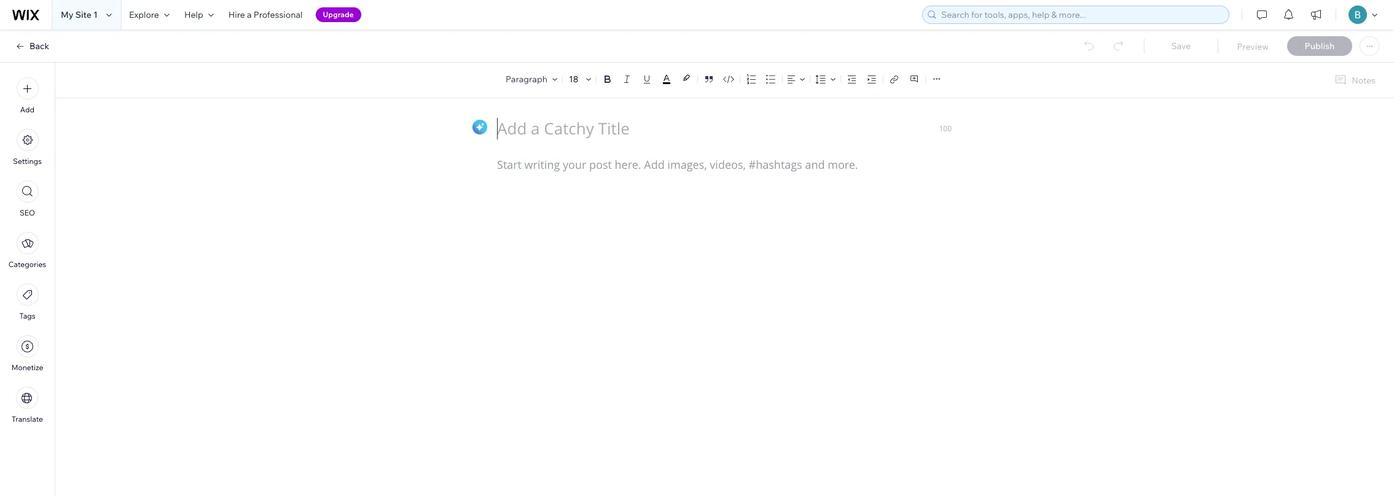 Task type: locate. For each thing, give the bounding box(es) containing it.
hire a professional
[[228, 9, 303, 20]]

100
[[939, 124, 952, 133]]

back
[[29, 41, 49, 52]]

add button
[[16, 77, 38, 114]]

tags
[[19, 312, 35, 321]]

categories
[[8, 260, 46, 269]]

help
[[184, 9, 203, 20]]

translate button
[[12, 387, 43, 424]]

explore
[[129, 9, 159, 20]]

professional
[[254, 9, 303, 20]]

menu
[[0, 70, 55, 431]]

hire a professional link
[[221, 0, 310, 29]]

translate
[[12, 415, 43, 424]]

upgrade
[[323, 10, 354, 19]]

my
[[61, 9, 73, 20]]

seo button
[[16, 181, 38, 218]]



Task type: vqa. For each thing, say whether or not it's contained in the screenshot.
Can in The Add Content Can Add And Edit Content In Existing Collections.
no



Task type: describe. For each thing, give the bounding box(es) containing it.
categories button
[[8, 232, 46, 269]]

my site 1
[[61, 9, 98, 20]]

hire
[[228, 9, 245, 20]]

site
[[75, 9, 91, 20]]

settings
[[13, 157, 42, 166]]

settings button
[[13, 129, 42, 166]]

upgrade button
[[316, 7, 361, 22]]

tags button
[[16, 284, 38, 321]]

monetize
[[11, 363, 43, 372]]

notes button
[[1330, 72, 1379, 88]]

help button
[[177, 0, 221, 29]]

a
[[247, 9, 252, 20]]

paragraph button
[[503, 71, 560, 88]]

monetize button
[[11, 335, 43, 372]]

add
[[20, 105, 34, 114]]

menu containing add
[[0, 70, 55, 431]]

back button
[[15, 41, 49, 52]]

paragraph
[[506, 74, 547, 85]]

Search for tools, apps, help & more... field
[[938, 6, 1225, 23]]

seo
[[20, 208, 35, 218]]

Add a Catchy Title text field
[[497, 118, 939, 139]]

notes
[[1352, 75, 1376, 86]]

Font Size field
[[568, 73, 581, 85]]

1
[[93, 9, 98, 20]]



